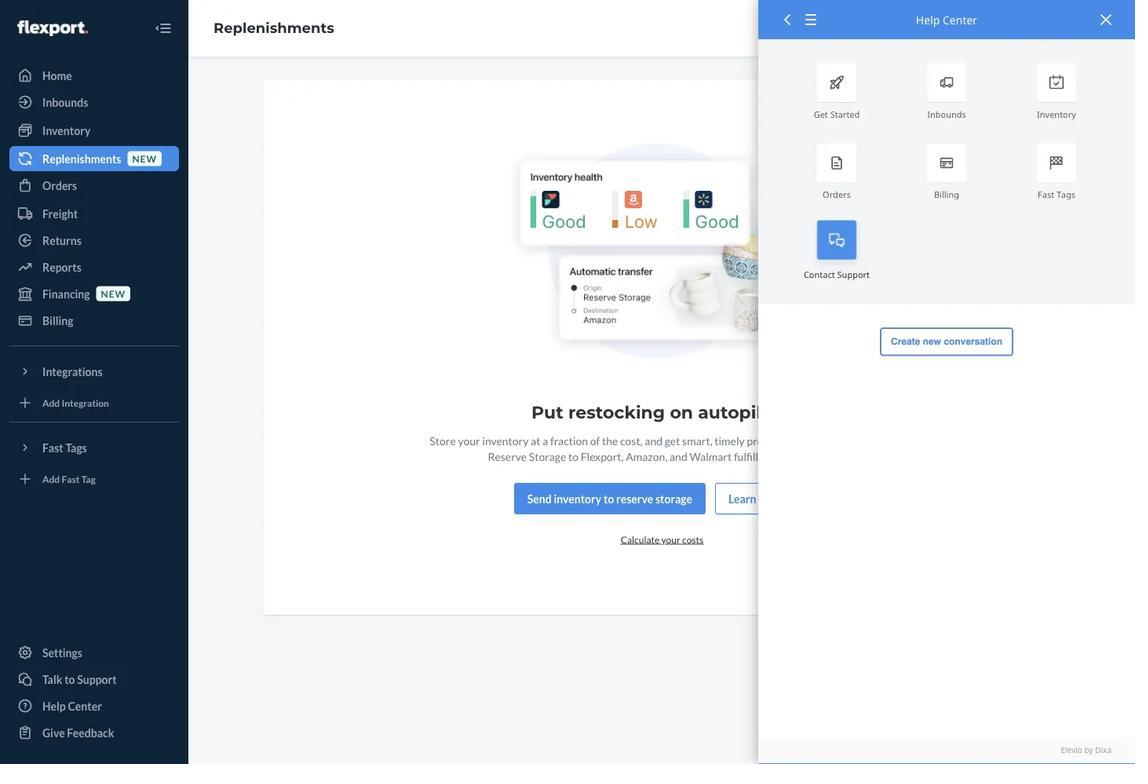 Task type: locate. For each thing, give the bounding box(es) containing it.
centers.
[[786, 450, 824, 463]]

1 horizontal spatial new
[[132, 153, 157, 164]]

integrations
[[42, 365, 103, 378]]

0 vertical spatial fast
[[1039, 188, 1055, 200]]

tag
[[81, 473, 96, 485]]

help center
[[917, 12, 978, 27], [42, 700, 102, 713]]

2 vertical spatial to
[[65, 673, 75, 686]]

storage
[[529, 450, 567, 463]]

calculate
[[621, 534, 660, 545]]

1 vertical spatial add
[[42, 473, 60, 485]]

add
[[42, 397, 60, 408], [42, 473, 60, 485]]

0 horizontal spatial inventory
[[483, 434, 529, 447]]

billing
[[935, 188, 960, 200], [42, 314, 73, 327]]

to
[[569, 450, 579, 463], [604, 492, 615, 505], [65, 673, 75, 686]]

support
[[838, 269, 870, 281], [77, 673, 117, 686]]

amazon,
[[626, 450, 668, 463]]

integrations button
[[9, 359, 179, 384]]

1 horizontal spatial to
[[569, 450, 579, 463]]

learn
[[729, 492, 757, 505]]

to down the fraction
[[569, 450, 579, 463]]

1 vertical spatial center
[[68, 700, 102, 713]]

replenishments
[[214, 19, 334, 37], [42, 152, 121, 165]]

learn more button
[[716, 483, 798, 514]]

1 horizontal spatial help
[[917, 12, 941, 27]]

0 horizontal spatial inbounds
[[42, 95, 88, 109]]

fast
[[1039, 188, 1055, 200], [42, 441, 63, 454], [62, 473, 80, 485]]

1 vertical spatial support
[[77, 673, 117, 686]]

0 horizontal spatial new
[[101, 288, 126, 299]]

0 horizontal spatial tags
[[66, 441, 87, 454]]

add left tag
[[42, 473, 60, 485]]

inbounds
[[42, 95, 88, 109], [928, 108, 967, 120]]

your
[[458, 434, 480, 447], [662, 534, 681, 545]]

returns link
[[9, 228, 179, 253]]

contact support
[[804, 269, 870, 281]]

new up orders link
[[132, 153, 157, 164]]

add for add fast tag
[[42, 473, 60, 485]]

cost,
[[621, 434, 643, 447]]

store your inventory at a fraction of the cost, and get smart, timely product replenishment from reserve storage to flexport, amazon, and walmart fulfillment centers.
[[430, 434, 883, 463]]

0 horizontal spatial help center
[[42, 700, 102, 713]]

0 vertical spatial tags
[[1057, 188, 1076, 200]]

empty list image
[[505, 143, 808, 365]]

1 vertical spatial inventory
[[42, 124, 91, 137]]

fast tags button
[[9, 435, 179, 460]]

0 vertical spatial center
[[943, 12, 978, 27]]

calculate your costs link
[[621, 534, 704, 545]]

financing
[[42, 287, 90, 300]]

to inside button
[[65, 673, 75, 686]]

to right talk
[[65, 673, 75, 686]]

elevio by dixa link
[[782, 745, 1112, 756]]

settings
[[42, 646, 82, 659]]

0 vertical spatial billing
[[935, 188, 960, 200]]

to left reserve
[[604, 492, 615, 505]]

0 horizontal spatial orders
[[42, 179, 77, 192]]

your for calculate
[[662, 534, 681, 545]]

0 vertical spatial to
[[569, 450, 579, 463]]

on
[[670, 402, 694, 423]]

0 horizontal spatial fast tags
[[42, 441, 87, 454]]

give feedback
[[42, 726, 114, 740]]

0 vertical spatial add
[[42, 397, 60, 408]]

1 vertical spatial fast tags
[[42, 441, 87, 454]]

inventory right the send at the bottom of the page
[[554, 492, 602, 505]]

add integration link
[[9, 390, 179, 416]]

help
[[917, 12, 941, 27], [42, 700, 66, 713]]

integration
[[62, 397, 109, 408]]

1 horizontal spatial billing
[[935, 188, 960, 200]]

product
[[747, 434, 785, 447]]

0 horizontal spatial to
[[65, 673, 75, 686]]

0 vertical spatial new
[[132, 153, 157, 164]]

your right store
[[458, 434, 480, 447]]

1 horizontal spatial inbounds
[[928, 108, 967, 120]]

autopilot
[[699, 402, 781, 423]]

put restocking on autopilot
[[532, 402, 781, 423]]

to inside button
[[604, 492, 615, 505]]

1 horizontal spatial inventory
[[554, 492, 602, 505]]

0 horizontal spatial and
[[645, 434, 663, 447]]

orders link
[[9, 173, 179, 198]]

inventory
[[1038, 108, 1077, 120], [42, 124, 91, 137]]

0 vertical spatial help
[[917, 12, 941, 27]]

walmart
[[690, 450, 732, 463]]

inbounds link
[[9, 90, 179, 115]]

calculate your costs
[[621, 534, 704, 545]]

1 vertical spatial billing
[[42, 314, 73, 327]]

add integration
[[42, 397, 109, 408]]

1 horizontal spatial support
[[838, 269, 870, 281]]

0 horizontal spatial billing
[[42, 314, 73, 327]]

1 vertical spatial new
[[101, 288, 126, 299]]

1 horizontal spatial center
[[943, 12, 978, 27]]

orders
[[42, 179, 77, 192], [823, 188, 851, 200]]

more
[[759, 492, 785, 505]]

2 horizontal spatial to
[[604, 492, 615, 505]]

1 vertical spatial help
[[42, 700, 66, 713]]

1 horizontal spatial replenishments
[[214, 19, 334, 37]]

reserve
[[617, 492, 654, 505]]

2 add from the top
[[42, 473, 60, 485]]

2 vertical spatial fast
[[62, 473, 80, 485]]

tags inside dropdown button
[[66, 441, 87, 454]]

1 horizontal spatial your
[[662, 534, 681, 545]]

0 horizontal spatial support
[[77, 673, 117, 686]]

1 horizontal spatial and
[[670, 450, 688, 463]]

freight link
[[9, 201, 179, 226]]

store
[[430, 434, 456, 447]]

flexport,
[[581, 450, 624, 463]]

1 vertical spatial fast
[[42, 441, 63, 454]]

reports
[[42, 260, 82, 274]]

center
[[943, 12, 978, 27], [68, 700, 102, 713]]

1 horizontal spatial fast tags
[[1039, 188, 1076, 200]]

and down get
[[670, 450, 688, 463]]

fast tags
[[1039, 188, 1076, 200], [42, 441, 87, 454]]

your inside store your inventory at a fraction of the cost, and get smart, timely product replenishment from reserve storage to flexport, amazon, and walmart fulfillment centers.
[[458, 434, 480, 447]]

1 add from the top
[[42, 397, 60, 408]]

tags
[[1057, 188, 1076, 200], [66, 441, 87, 454]]

support right contact
[[838, 269, 870, 281]]

your left 'costs'
[[662, 534, 681, 545]]

0 horizontal spatial your
[[458, 434, 480, 447]]

0 vertical spatial inventory
[[483, 434, 529, 447]]

inventory
[[483, 434, 529, 447], [554, 492, 602, 505]]

1 vertical spatial help center
[[42, 700, 102, 713]]

new for financing
[[101, 288, 126, 299]]

0 horizontal spatial inventory
[[42, 124, 91, 137]]

0 vertical spatial and
[[645, 434, 663, 447]]

new down reports link
[[101, 288, 126, 299]]

1 horizontal spatial help center
[[917, 12, 978, 27]]

1 vertical spatial tags
[[66, 441, 87, 454]]

inventory link
[[9, 118, 179, 143]]

support inside talk to support button
[[77, 673, 117, 686]]

1 vertical spatial your
[[662, 534, 681, 545]]

0 vertical spatial support
[[838, 269, 870, 281]]

to inside store your inventory at a fraction of the cost, and get smart, timely product replenishment from reserve storage to flexport, amazon, and walmart fulfillment centers.
[[569, 450, 579, 463]]

add inside 'link'
[[42, 397, 60, 408]]

1 horizontal spatial inventory
[[1038, 108, 1077, 120]]

and up amazon,
[[645, 434, 663, 447]]

new
[[132, 153, 157, 164], [101, 288, 126, 299]]

0 vertical spatial fast tags
[[1039, 188, 1076, 200]]

fraction
[[551, 434, 588, 447]]

add left the integration
[[42, 397, 60, 408]]

0 horizontal spatial help
[[42, 700, 66, 713]]

1 vertical spatial inventory
[[554, 492, 602, 505]]

reports link
[[9, 255, 179, 280]]

0 vertical spatial your
[[458, 434, 480, 447]]

inventory up reserve
[[483, 434, 529, 447]]

support up help center link on the bottom left of the page
[[77, 673, 117, 686]]

1 vertical spatial to
[[604, 492, 615, 505]]

0 vertical spatial inventory
[[1038, 108, 1077, 120]]

0 horizontal spatial replenishments
[[42, 152, 121, 165]]

and
[[645, 434, 663, 447], [670, 450, 688, 463]]



Task type: vqa. For each thing, say whether or not it's contained in the screenshot.
the middle to
yes



Task type: describe. For each thing, give the bounding box(es) containing it.
talk to support
[[42, 673, 117, 686]]

send inventory to reserve storage
[[528, 492, 693, 505]]

storage
[[656, 492, 693, 505]]

put
[[532, 402, 564, 423]]

costs
[[683, 534, 704, 545]]

inventory inside store your inventory at a fraction of the cost, and get smart, timely product replenishment from reserve storage to flexport, amazon, and walmart fulfillment centers.
[[483, 434, 529, 447]]

replenishment
[[788, 434, 857, 447]]

0 vertical spatial help center
[[917, 12, 978, 27]]

a
[[543, 434, 549, 447]]

elevio
[[1062, 745, 1083, 756]]

close navigation image
[[154, 19, 173, 38]]

contact
[[804, 269, 836, 281]]

freight
[[42, 207, 78, 220]]

help center inside help center link
[[42, 700, 102, 713]]

your for store
[[458, 434, 480, 447]]

get
[[665, 434, 681, 447]]

0 horizontal spatial center
[[68, 700, 102, 713]]

learn more
[[729, 492, 785, 505]]

inventory inside inventory link
[[42, 124, 91, 137]]

send
[[528, 492, 552, 505]]

get
[[814, 108, 829, 120]]

feedback
[[67, 726, 114, 740]]

from
[[859, 434, 883, 447]]

give feedback button
[[9, 720, 179, 745]]

1 vertical spatial replenishments
[[42, 152, 121, 165]]

1 vertical spatial and
[[670, 450, 688, 463]]

fast inside dropdown button
[[42, 441, 63, 454]]

the
[[602, 434, 618, 447]]

returns
[[42, 234, 82, 247]]

reserve
[[488, 450, 527, 463]]

timely
[[715, 434, 745, 447]]

replenishments link
[[214, 19, 334, 37]]

settings link
[[9, 640, 179, 665]]

get started
[[814, 108, 860, 120]]

add fast tag link
[[9, 467, 179, 492]]

talk
[[42, 673, 62, 686]]

fast tags inside dropdown button
[[42, 441, 87, 454]]

new for replenishments
[[132, 153, 157, 164]]

started
[[831, 108, 860, 120]]

add fast tag
[[42, 473, 96, 485]]

add for add integration
[[42, 397, 60, 408]]

home link
[[9, 63, 179, 88]]

0 vertical spatial replenishments
[[214, 19, 334, 37]]

fulfillment
[[734, 450, 784, 463]]

billing link
[[9, 308, 179, 333]]

elevio by dixa
[[1062, 745, 1112, 756]]

send inventory to reserve storage button
[[514, 483, 706, 514]]

of
[[591, 434, 600, 447]]

restocking
[[569, 402, 666, 423]]

1 horizontal spatial orders
[[823, 188, 851, 200]]

dixa
[[1096, 745, 1112, 756]]

help center link
[[9, 694, 179, 719]]

flexport logo image
[[17, 20, 88, 36]]

smart,
[[683, 434, 713, 447]]

talk to support button
[[9, 667, 179, 692]]

1 horizontal spatial tags
[[1057, 188, 1076, 200]]

at
[[531, 434, 541, 447]]

inventory inside button
[[554, 492, 602, 505]]

give
[[42, 726, 65, 740]]

by
[[1085, 745, 1094, 756]]

home
[[42, 69, 72, 82]]



